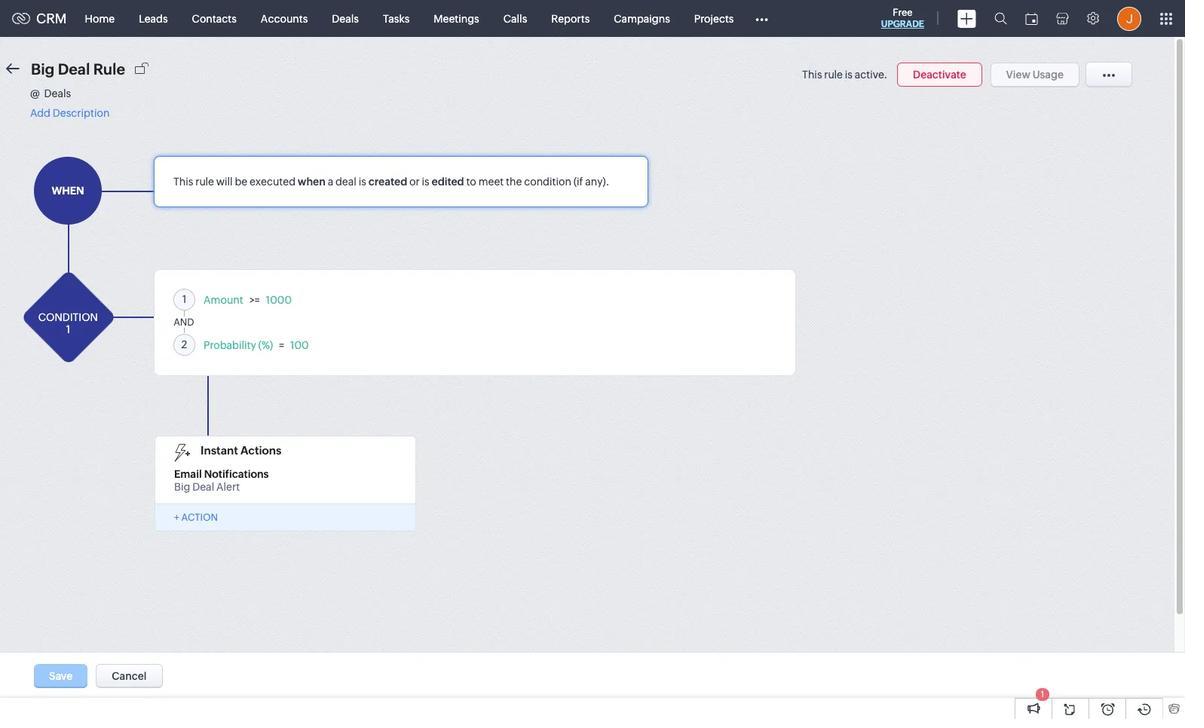 Task type: vqa. For each thing, say whether or not it's contained in the screenshot.
Add Description link
yes



Task type: describe. For each thing, give the bounding box(es) containing it.
accounts link
[[249, 0, 320, 37]]

probability (%) = 100
[[204, 339, 309, 351]]

0 horizontal spatial deal
[[58, 60, 90, 78]]

will
[[216, 176, 233, 188]]

contacts
[[192, 12, 237, 25]]

condition
[[38, 311, 98, 323]]

or
[[409, 176, 420, 188]]

accounts
[[261, 12, 308, 25]]

this rule is active.
[[802, 69, 888, 81]]

projects
[[694, 12, 734, 25]]

reports
[[551, 12, 590, 25]]

crm
[[36, 11, 67, 26]]

actions
[[241, 444, 282, 457]]

tasks
[[383, 12, 410, 25]]

executed
[[250, 176, 296, 188]]

calls
[[504, 12, 527, 25]]

rule for is
[[824, 69, 843, 81]]

search image
[[995, 12, 1007, 25]]

=
[[279, 339, 284, 351]]

rule
[[93, 60, 125, 78]]

notifications
[[204, 468, 269, 480]]

0 horizontal spatial is
[[359, 176, 366, 188]]

home link
[[73, 0, 127, 37]]

a
[[328, 176, 333, 188]]

create menu element
[[949, 0, 986, 37]]

instant
[[201, 444, 238, 457]]

(%)
[[258, 339, 273, 351]]

crm link
[[12, 11, 67, 26]]

this rule will be executed when a deal is created or is edited to meet the condition (if any).
[[173, 176, 610, 188]]

any).
[[585, 176, 610, 188]]

meetings link
[[422, 0, 491, 37]]

amount >= 1000
[[204, 294, 292, 306]]

@  deals add description
[[30, 87, 110, 119]]

tasks link
[[371, 0, 422, 37]]

big deal rule
[[31, 60, 125, 78]]

create menu image
[[958, 9, 977, 28]]

when
[[52, 185, 84, 197]]

add
[[30, 107, 51, 119]]

1 horizontal spatial 1
[[1041, 690, 1045, 699]]

home
[[85, 12, 115, 25]]

1 inside condition 1
[[66, 323, 70, 335]]

>=
[[249, 294, 260, 306]]

leads link
[[127, 0, 180, 37]]

the
[[506, 176, 522, 188]]

edited
[[432, 176, 464, 188]]

be
[[235, 176, 248, 188]]

deals for deals
[[332, 12, 359, 25]]

0 horizontal spatial big
[[31, 60, 55, 78]]

profile element
[[1108, 0, 1151, 37]]



Task type: locate. For each thing, give the bounding box(es) containing it.
deals inside @  deals add description
[[44, 87, 71, 100]]

rule
[[824, 69, 843, 81], [196, 176, 214, 188]]

description
[[53, 107, 110, 119]]

deal up @  deals add description
[[58, 60, 90, 78]]

this
[[802, 69, 822, 81], [173, 176, 193, 188]]

deal
[[58, 60, 90, 78], [192, 481, 214, 493]]

1 vertical spatial this
[[173, 176, 193, 188]]

is right deal
[[359, 176, 366, 188]]

campaigns
[[614, 12, 670, 25]]

calendar image
[[1026, 12, 1038, 25]]

Other Modules field
[[746, 6, 779, 31]]

1 horizontal spatial is
[[422, 176, 430, 188]]

1
[[66, 323, 70, 335], [1041, 690, 1045, 699]]

is
[[845, 69, 853, 81], [359, 176, 366, 188], [422, 176, 430, 188]]

0 vertical spatial deal
[[58, 60, 90, 78]]

+
[[174, 512, 179, 524]]

alert
[[216, 481, 240, 493]]

rule left active.
[[824, 69, 843, 81]]

profile image
[[1118, 6, 1142, 31]]

contacts link
[[180, 0, 249, 37]]

search element
[[986, 0, 1016, 37]]

1 vertical spatial deal
[[192, 481, 214, 493]]

rule for will
[[196, 176, 214, 188]]

100
[[290, 339, 309, 351]]

condition
[[524, 176, 572, 188]]

is left active.
[[845, 69, 853, 81]]

this left will
[[173, 176, 193, 188]]

active.
[[855, 69, 888, 81]]

deal inside email notifications big deal alert
[[192, 481, 214, 493]]

when
[[298, 176, 326, 188]]

1 horizontal spatial deal
[[192, 481, 214, 493]]

0 vertical spatial big
[[31, 60, 55, 78]]

big deal alert link
[[174, 480, 240, 493]]

condition 1
[[38, 311, 98, 335]]

+ action
[[174, 512, 218, 524]]

upgrade
[[881, 19, 924, 29]]

action
[[181, 512, 218, 524]]

1 vertical spatial big
[[174, 481, 190, 493]]

meetings
[[434, 12, 479, 25]]

this for this rule is active.
[[802, 69, 822, 81]]

1 horizontal spatial this
[[802, 69, 822, 81]]

free
[[893, 7, 913, 18]]

big up @  deals add description
[[31, 60, 55, 78]]

add description link
[[30, 107, 110, 119]]

campaigns link
[[602, 0, 682, 37]]

big
[[31, 60, 55, 78], [174, 481, 190, 493]]

deal down email
[[192, 481, 214, 493]]

calls link
[[491, 0, 539, 37]]

deal
[[336, 176, 357, 188]]

1 vertical spatial deals
[[44, 87, 71, 100]]

cancel
[[112, 670, 147, 682]]

this left active.
[[802, 69, 822, 81]]

deals for @  deals add description
[[44, 87, 71, 100]]

to
[[466, 176, 476, 188]]

and
[[174, 317, 194, 328]]

is right or
[[422, 176, 430, 188]]

2 horizontal spatial is
[[845, 69, 853, 81]]

0 vertical spatial deals
[[332, 12, 359, 25]]

0 horizontal spatial 1
[[66, 323, 70, 335]]

1000
[[266, 294, 292, 306]]

meet
[[479, 176, 504, 188]]

1 horizontal spatial big
[[174, 481, 190, 493]]

projects link
[[682, 0, 746, 37]]

this for this rule will be executed when a deal is created or is edited to meet the condition (if any).
[[173, 176, 193, 188]]

created
[[368, 176, 407, 188]]

1 horizontal spatial rule
[[824, 69, 843, 81]]

(if
[[574, 176, 583, 188]]

probability
[[204, 339, 256, 351]]

1 vertical spatial 1
[[1041, 690, 1045, 699]]

big down email
[[174, 481, 190, 493]]

0 horizontal spatial this
[[173, 176, 193, 188]]

None button
[[897, 63, 982, 87]]

email notifications big deal alert
[[174, 468, 269, 493]]

0 vertical spatial this
[[802, 69, 822, 81]]

rule left will
[[196, 176, 214, 188]]

1 vertical spatial rule
[[196, 176, 214, 188]]

0 vertical spatial rule
[[824, 69, 843, 81]]

amount
[[204, 294, 243, 306]]

0 vertical spatial 1
[[66, 323, 70, 335]]

deals left tasks link
[[332, 12, 359, 25]]

free upgrade
[[881, 7, 924, 29]]

1 horizontal spatial deals
[[332, 12, 359, 25]]

big inside email notifications big deal alert
[[174, 481, 190, 493]]

cancel link
[[96, 664, 163, 688]]

email
[[174, 468, 202, 480]]

0 horizontal spatial deals
[[44, 87, 71, 100]]

leads
[[139, 12, 168, 25]]

instant actions
[[201, 444, 282, 457]]

deals up add description link
[[44, 87, 71, 100]]

0 horizontal spatial rule
[[196, 176, 214, 188]]

reports link
[[539, 0, 602, 37]]

deals
[[332, 12, 359, 25], [44, 87, 71, 100]]

deals link
[[320, 0, 371, 37]]



